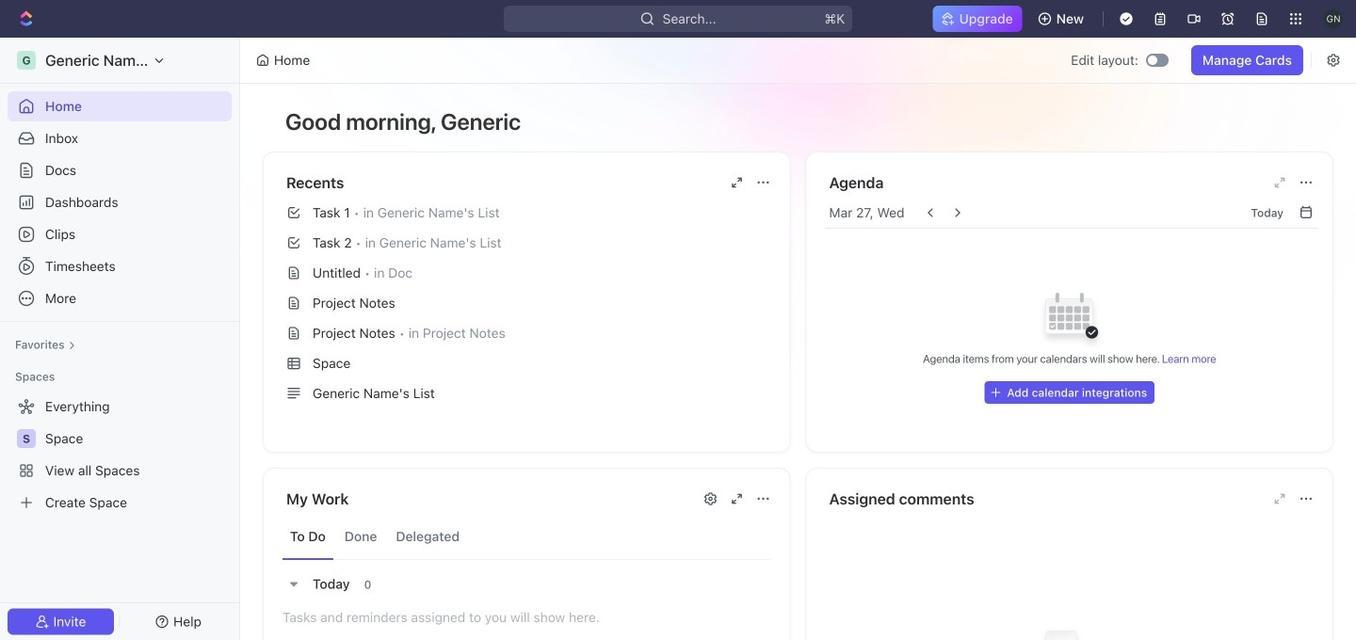 Task type: describe. For each thing, give the bounding box(es) containing it.
tree inside sidebar navigation
[[8, 392, 232, 518]]



Task type: vqa. For each thing, say whether or not it's contained in the screenshot.
7am
no



Task type: locate. For each thing, give the bounding box(es) containing it.
generic name's workspace, , element
[[17, 51, 36, 70]]

sidebar navigation
[[0, 38, 244, 641]]

tree
[[8, 392, 232, 518]]

space, , element
[[17, 430, 36, 448]]

tab list
[[283, 514, 771, 560]]



